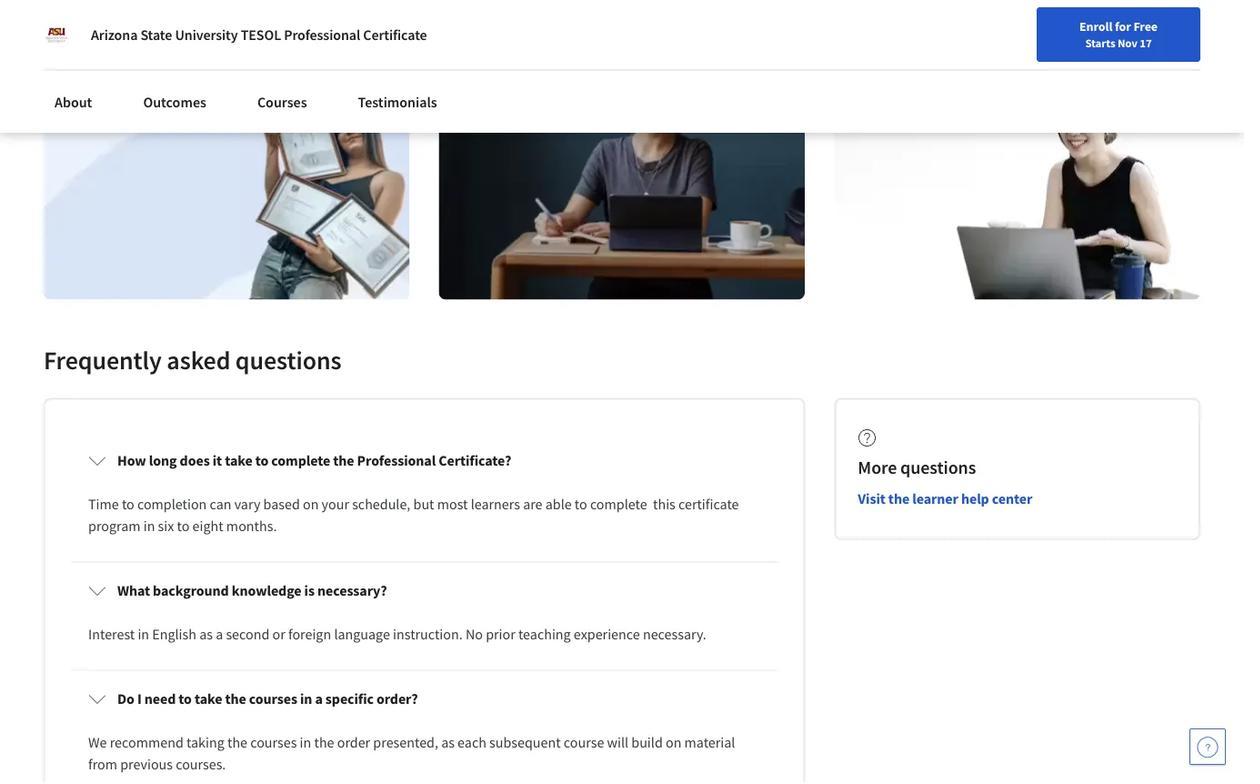 Task type: locate. For each thing, give the bounding box(es) containing it.
how long does it take to complete the professional certificate? button
[[74, 435, 775, 486]]

1 vertical spatial courses
[[250, 734, 297, 752]]

in left specific
[[300, 690, 312, 708]]

as left second
[[199, 625, 213, 644]]

coursera image
[[22, 51, 137, 80]]

learn more
[[73, 11, 145, 29]]

take up taking
[[195, 690, 222, 708]]

individuals
[[52, 9, 121, 27]]

banner navigation
[[15, 0, 512, 36]]

it
[[213, 452, 222, 470]]

the right visit
[[889, 489, 910, 508]]

this
[[653, 495, 676, 514]]

questions up learner
[[901, 456, 976, 479]]

material
[[685, 734, 735, 752]]

take inside dropdown button
[[195, 690, 222, 708]]

free
[[1134, 18, 1158, 35]]

i
[[137, 690, 142, 708]]

collapsed list
[[67, 429, 782, 783]]

your
[[765, 57, 789, 74], [322, 495, 349, 514]]

necessary.
[[643, 625, 707, 644]]

six
[[158, 517, 174, 535]]

to right it
[[255, 452, 269, 470]]

in left six
[[143, 517, 155, 535]]

0 vertical spatial complete
[[271, 452, 330, 470]]

find your new career link
[[730, 55, 862, 77]]

1 horizontal spatial on
[[666, 734, 682, 752]]

1 horizontal spatial take
[[225, 452, 253, 470]]

prior
[[486, 625, 516, 644]]

on
[[303, 495, 319, 514], [666, 734, 682, 752]]

courses link
[[246, 82, 318, 122]]

0 horizontal spatial take
[[195, 690, 222, 708]]

questions
[[235, 344, 342, 376], [901, 456, 976, 479]]

courses inside dropdown button
[[249, 690, 297, 708]]

enroll for free starts nov 17
[[1080, 18, 1158, 50]]

the inside dropdown button
[[225, 690, 246, 708]]

english down background
[[152, 625, 196, 644]]

but
[[413, 495, 434, 514]]

new
[[792, 57, 815, 74]]

arizona state university image
[[44, 22, 69, 47]]

order
[[337, 734, 370, 752]]

1 vertical spatial your
[[322, 495, 349, 514]]

in inside 'time to completion can vary based on your schedule, but most learners are able to complete  this certificate program in six to eight months.'
[[143, 517, 155, 535]]

we recommend taking the courses in the order presented, as each subsequent course will build on material from previous courses.
[[88, 734, 738, 774]]

0 horizontal spatial as
[[199, 625, 213, 644]]

take right it
[[225, 452, 253, 470]]

1 horizontal spatial english
[[947, 57, 992, 75]]

1 vertical spatial a
[[315, 690, 323, 708]]

english right shopping cart: 1 item icon
[[947, 57, 992, 75]]

state
[[140, 25, 172, 44]]

in left order
[[300, 734, 311, 752]]

outcomes link
[[132, 82, 217, 122]]

shopping cart: 1 item image
[[871, 50, 906, 79]]

more questions
[[858, 456, 976, 479]]

find your new career
[[739, 57, 853, 74]]

0 horizontal spatial on
[[303, 495, 319, 514]]

the left order
[[314, 734, 334, 752]]

more
[[858, 456, 897, 479]]

0 vertical spatial a
[[216, 625, 223, 644]]

professional inside dropdown button
[[357, 452, 436, 470]]

as left each at the left of page
[[441, 734, 455, 752]]

previous
[[120, 756, 173, 774]]

a left second
[[216, 625, 223, 644]]

foreign
[[288, 625, 331, 644]]

a left specific
[[315, 690, 323, 708]]

1 vertical spatial as
[[441, 734, 455, 752]]

0 horizontal spatial your
[[322, 495, 349, 514]]

1 horizontal spatial complete
[[590, 495, 647, 514]]

help center image
[[1197, 736, 1219, 758]]

the up schedule, at the bottom of the page
[[333, 452, 354, 470]]

subsequent
[[489, 734, 561, 752]]

in inside we recommend taking the courses in the order presented, as each subsequent course will build on material from previous courses.
[[300, 734, 311, 752]]

take
[[225, 452, 253, 470], [195, 690, 222, 708]]

learners
[[471, 495, 520, 514]]

about link
[[44, 82, 103, 122]]

certificate
[[363, 25, 427, 44]]

taking
[[186, 734, 224, 752]]

a inside do i need to take the courses in a specific order? dropdown button
[[315, 690, 323, 708]]

as inside we recommend taking the courses in the order presented, as each subsequent course will build on material from previous courses.
[[441, 734, 455, 752]]

to
[[255, 452, 269, 470], [122, 495, 134, 514], [575, 495, 587, 514], [177, 517, 190, 535], [179, 690, 192, 708]]

0 horizontal spatial questions
[[235, 344, 342, 376]]

the inside dropdown button
[[333, 452, 354, 470]]

eight
[[193, 517, 223, 535]]

does
[[180, 452, 210, 470]]

months.
[[226, 517, 277, 535]]

complete up "based"
[[271, 452, 330, 470]]

no
[[466, 625, 483, 644]]

1 vertical spatial professional
[[357, 452, 436, 470]]

the down second
[[225, 690, 246, 708]]

17
[[1140, 35, 1152, 50]]

order?
[[377, 690, 418, 708]]

your left schedule, at the bottom of the page
[[322, 495, 349, 514]]

can
[[210, 495, 232, 514]]

on right build
[[666, 734, 682, 752]]

1 vertical spatial take
[[195, 690, 222, 708]]

outcomes
[[143, 93, 206, 111]]

specific
[[326, 690, 374, 708]]

0 vertical spatial your
[[765, 57, 789, 74]]

0 horizontal spatial english
[[152, 625, 196, 644]]

courses down or
[[249, 690, 297, 708]]

1 horizontal spatial a
[[315, 690, 323, 708]]

on right "based"
[[303, 495, 319, 514]]

interest
[[88, 625, 135, 644]]

what
[[117, 582, 150, 600]]

1 horizontal spatial questions
[[901, 456, 976, 479]]

professional up schedule, at the bottom of the page
[[357, 452, 436, 470]]

or
[[272, 625, 285, 644]]

english button
[[915, 36, 1024, 96]]

courses down do i need to take the courses in a specific order?
[[250, 734, 297, 752]]

0 vertical spatial english
[[947, 57, 992, 75]]

1 vertical spatial complete
[[590, 495, 647, 514]]

professional
[[284, 25, 360, 44], [357, 452, 436, 470]]

0 vertical spatial on
[[303, 495, 319, 514]]

the
[[333, 452, 354, 470], [889, 489, 910, 508], [225, 690, 246, 708], [227, 734, 247, 752], [314, 734, 334, 752]]

complete left this
[[590, 495, 647, 514]]

to inside dropdown button
[[179, 690, 192, 708]]

to right time
[[122, 495, 134, 514]]

1 vertical spatial questions
[[901, 456, 976, 479]]

1 horizontal spatial your
[[765, 57, 789, 74]]

businesses
[[170, 9, 240, 27]]

nov
[[1118, 35, 1138, 50]]

what background knowledge is necessary?
[[117, 582, 387, 600]]

for
[[29, 9, 49, 27]]

center
[[992, 489, 1033, 508]]

1 vertical spatial english
[[152, 625, 196, 644]]

questions right asked
[[235, 344, 342, 376]]

testimonials
[[358, 93, 437, 111]]

None search field
[[259, 48, 523, 84]]

completion
[[137, 495, 207, 514]]

courses
[[249, 690, 297, 708], [250, 734, 297, 752]]

professional right the "tesol"
[[284, 25, 360, 44]]

1 vertical spatial on
[[666, 734, 682, 752]]

1 horizontal spatial as
[[441, 734, 455, 752]]

0 horizontal spatial complete
[[271, 452, 330, 470]]

as
[[199, 625, 213, 644], [441, 734, 455, 752]]

visit the learner help center
[[858, 489, 1033, 508]]

take inside dropdown button
[[225, 452, 253, 470]]

on inside 'time to completion can vary based on your schedule, but most learners are able to complete  this certificate program in six to eight months.'
[[303, 495, 319, 514]]

based
[[263, 495, 300, 514]]

your right find
[[765, 57, 789, 74]]

in right interest at the left of page
[[138, 625, 149, 644]]

help
[[961, 489, 989, 508]]

0 vertical spatial courses
[[249, 690, 297, 708]]

visit the learner help center link
[[858, 489, 1033, 508]]

0 vertical spatial take
[[225, 452, 253, 470]]

to right need
[[179, 690, 192, 708]]

arizona state university tesol professional certificate
[[91, 25, 427, 44]]



Task type: describe. For each thing, give the bounding box(es) containing it.
asked
[[167, 344, 230, 376]]

learn more link
[[73, 11, 170, 33]]

time to completion can vary based on your schedule, but most learners are able to complete  this certificate program in six to eight months.
[[88, 495, 742, 535]]

0 vertical spatial professional
[[284, 25, 360, 44]]

arizona
[[91, 25, 138, 44]]

find
[[739, 57, 762, 74]]

for individuals
[[29, 9, 121, 27]]

visit
[[858, 489, 886, 508]]

career
[[818, 57, 853, 74]]

time
[[88, 495, 119, 514]]

take for to
[[225, 452, 253, 470]]

enroll
[[1080, 18, 1113, 35]]

what background knowledge is necessary? button
[[74, 565, 775, 616]]

teaching
[[518, 625, 571, 644]]

experience
[[574, 625, 640, 644]]

complete inside 'time to completion can vary based on your schedule, but most learners are able to complete  this certificate program in six to eight months.'
[[590, 495, 647, 514]]

how long does it take to complete the professional certificate?
[[117, 452, 511, 470]]

in inside dropdown button
[[300, 690, 312, 708]]

need
[[144, 690, 176, 708]]

long
[[149, 452, 177, 470]]

do i need to take the courses in a specific order? button
[[74, 674, 775, 725]]

0 vertical spatial as
[[199, 625, 213, 644]]

necessary?
[[318, 582, 387, 600]]

courses
[[257, 93, 307, 111]]

to right able
[[575, 495, 587, 514]]

each
[[458, 734, 487, 752]]

university
[[175, 25, 238, 44]]

vary
[[234, 495, 261, 514]]

knowledge
[[232, 582, 302, 600]]

to right six
[[177, 517, 190, 535]]

background
[[153, 582, 229, 600]]

0 vertical spatial questions
[[235, 344, 342, 376]]

certificate?
[[439, 452, 511, 470]]

complete inside dropdown button
[[271, 452, 330, 470]]

language
[[334, 625, 390, 644]]

to inside dropdown button
[[255, 452, 269, 470]]

frequently asked questions
[[44, 344, 342, 376]]

businesses link
[[143, 0, 247, 36]]

course
[[564, 734, 604, 752]]

english inside button
[[947, 57, 992, 75]]

more
[[112, 11, 145, 29]]

second
[[226, 625, 270, 644]]

for
[[1115, 18, 1131, 35]]

we
[[88, 734, 107, 752]]

courses.
[[176, 756, 226, 774]]

show notifications image
[[1051, 59, 1073, 81]]

able
[[546, 495, 572, 514]]

do i need to take the courses in a specific order?
[[117, 690, 418, 708]]

how
[[117, 452, 146, 470]]

learner
[[913, 489, 959, 508]]

courses inside we recommend taking the courses in the order presented, as each subsequent course will build on material from previous courses.
[[250, 734, 297, 752]]

from
[[88, 756, 117, 774]]

starts
[[1086, 35, 1116, 50]]

certificate
[[679, 495, 739, 514]]

on inside we recommend taking the courses in the order presented, as each subsequent course will build on material from previous courses.
[[666, 734, 682, 752]]

most
[[437, 495, 468, 514]]

about
[[55, 93, 92, 111]]

your inside 'time to completion can vary based on your schedule, but most learners are able to complete  this certificate program in six to eight months.'
[[322, 495, 349, 514]]

are
[[523, 495, 543, 514]]

is
[[304, 582, 315, 600]]

do
[[117, 690, 134, 708]]

will
[[607, 734, 629, 752]]

frequently
[[44, 344, 162, 376]]

testimonials link
[[347, 82, 448, 122]]

recommend
[[110, 734, 184, 752]]

the right taking
[[227, 734, 247, 752]]

interest in english as a second or foreign language instruction. no prior teaching experience necessary.
[[88, 625, 712, 644]]

schedule,
[[352, 495, 411, 514]]

build
[[632, 734, 663, 752]]

instruction.
[[393, 625, 463, 644]]

learn
[[73, 11, 109, 29]]

tesol
[[241, 25, 281, 44]]

english inside collapsed list
[[152, 625, 196, 644]]

presented,
[[373, 734, 438, 752]]

take for the
[[195, 690, 222, 708]]

0 horizontal spatial a
[[216, 625, 223, 644]]



Task type: vqa. For each thing, say whether or not it's contained in the screenshot.


